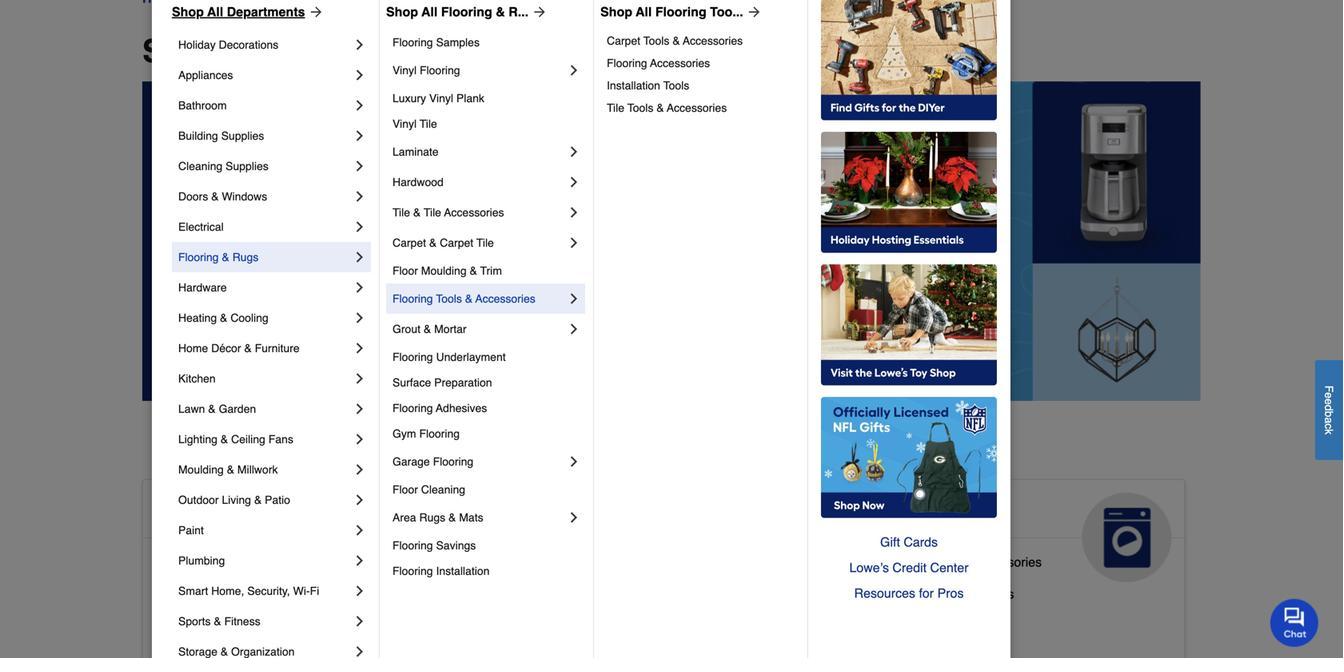 Task type: locate. For each thing, give the bounding box(es) containing it.
heating & cooling
[[178, 312, 269, 325]]

2 e from the top
[[1323, 399, 1336, 405]]

1 horizontal spatial rugs
[[419, 512, 446, 525]]

flooring accessories link
[[607, 52, 796, 74]]

a
[[1323, 418, 1336, 424]]

lighting
[[178, 433, 218, 446]]

paint link
[[178, 516, 352, 546]]

accessible bathroom link
[[156, 552, 276, 584]]

1 vertical spatial appliances
[[869, 500, 988, 525]]

2 horizontal spatial shop
[[601, 4, 633, 19]]

tile
[[607, 102, 625, 114], [420, 118, 437, 130], [393, 206, 410, 219], [424, 206, 441, 219], [477, 237, 494, 249]]

appliance parts & accessories link
[[869, 552, 1042, 584]]

appliances down the holiday
[[178, 69, 233, 82]]

1 horizontal spatial carpet
[[440, 237, 474, 249]]

hardware
[[178, 281, 227, 294]]

0 horizontal spatial appliances
[[178, 69, 233, 82]]

departments up 'luxury'
[[280, 33, 475, 70]]

accessories for tile & tile accessories
[[444, 206, 504, 219]]

cleaning down 'building'
[[178, 160, 223, 173]]

& right grout
[[424, 323, 431, 336]]

k
[[1323, 429, 1336, 435]]

floor down 'carpet & carpet tile'
[[393, 265, 418, 277]]

0 vertical spatial floor
[[393, 265, 418, 277]]

accessories for carpet tools & accessories
[[683, 34, 743, 47]]

& left patio
[[254, 494, 262, 507]]

tile down hardwood at the top
[[393, 206, 410, 219]]

1 horizontal spatial cleaning
[[421, 484, 465, 497]]

doors & windows
[[178, 190, 267, 203]]

flooring up carpet tools & accessories
[[656, 4, 707, 19]]

& down installation tools
[[657, 102, 664, 114]]

& right entry
[[254, 619, 263, 634]]

chevron right image for electrical
[[352, 219, 368, 235]]

0 vertical spatial moulding
[[421, 265, 467, 277]]

arrow right image
[[529, 4, 548, 20]]

sports
[[178, 616, 211, 629]]

officially licensed n f l gifts. shop now. image
[[821, 397, 997, 519]]

visit the lowe's toy shop. image
[[821, 265, 997, 386]]

3 accessible from the top
[[156, 587, 217, 602]]

moulding inside moulding & millwork link
[[178, 464, 224, 477]]

supplies up windows
[[226, 160, 269, 173]]

0 horizontal spatial pet
[[512, 613, 531, 628]]

departments for shop all departments
[[227, 4, 305, 19]]

0 horizontal spatial furniture
[[255, 342, 300, 355]]

vinyl inside 'link'
[[393, 64, 417, 77]]

1 vertical spatial supplies
[[226, 160, 269, 173]]

e up d
[[1323, 393, 1336, 399]]

chevron right image for holiday decorations
[[352, 37, 368, 53]]

shop all flooring & r...
[[386, 4, 529, 19]]

& up hardware
[[222, 251, 229, 264]]

& right animal
[[593, 500, 609, 525]]

1 vertical spatial rugs
[[419, 512, 446, 525]]

tools for installation
[[663, 79, 690, 92]]

paint
[[178, 525, 204, 537]]

& left the "pros"
[[927, 587, 935, 602]]

chevron right image for outdoor living & patio
[[352, 493, 368, 509]]

& right "houses,"
[[622, 613, 630, 628]]

tools for carpet
[[644, 34, 670, 47]]

2 shop from the left
[[386, 4, 418, 19]]

pet beds, houses, & furniture link
[[512, 609, 685, 641]]

décor
[[211, 342, 241, 355]]

bathroom up 'building'
[[178, 99, 227, 112]]

2 vertical spatial home
[[266, 619, 300, 634]]

sports & fitness
[[178, 616, 260, 629]]

chevron right image for building supplies
[[352, 128, 368, 144]]

shop all departments
[[172, 4, 305, 19]]

tools up flooring accessories
[[644, 34, 670, 47]]

flooring tools & accessories link
[[393, 284, 566, 314]]

building supplies
[[178, 130, 264, 142]]

all up flooring samples
[[422, 4, 438, 19]]

accessories up flooring accessories link
[[683, 34, 743, 47]]

accessible bedroom
[[156, 587, 273, 602]]

1 vertical spatial furniture
[[634, 613, 685, 628]]

4 accessible from the top
[[156, 619, 217, 634]]

tools up tile tools & accessories
[[663, 79, 690, 92]]

1 vertical spatial pet
[[512, 613, 531, 628]]

furniture down heating & cooling link
[[255, 342, 300, 355]]

outdoor
[[178, 494, 219, 507]]

3 shop from the left
[[601, 4, 633, 19]]

tile down luxury vinyl plank
[[420, 118, 437, 130]]

installation down flooring accessories
[[607, 79, 660, 92]]

garage flooring
[[393, 456, 474, 469]]

accessories inside tile & tile accessories link
[[444, 206, 504, 219]]

2 vertical spatial vinyl
[[393, 118, 417, 130]]

bathroom up smart home, security, wi-fi
[[221, 555, 276, 570]]

chevron right image for hardware
[[352, 280, 368, 296]]

1 vertical spatial vinyl
[[429, 92, 453, 105]]

1 horizontal spatial appliances link
[[856, 481, 1185, 583]]

installation down savings
[[436, 565, 490, 578]]

flooring inside 'link'
[[420, 64, 460, 77]]

pet beds, houses, & furniture
[[512, 613, 685, 628]]

chevron right image
[[566, 62, 582, 78], [566, 144, 582, 160], [352, 158, 368, 174], [352, 219, 368, 235], [352, 249, 368, 265], [352, 280, 368, 296], [352, 310, 368, 326], [352, 432, 368, 448], [352, 462, 368, 478], [352, 523, 368, 539], [352, 584, 368, 600]]

accessible for accessible home
[[156, 500, 273, 525]]

0 horizontal spatial installation
[[436, 565, 490, 578]]

parts
[[928, 555, 958, 570]]

departments up holiday decorations link
[[227, 4, 305, 19]]

0 vertical spatial departments
[[227, 4, 305, 19]]

area rugs & mats
[[393, 512, 483, 525]]

& right parts at the right of page
[[962, 555, 970, 570]]

floor for floor cleaning
[[393, 484, 418, 497]]

1 vertical spatial cleaning
[[421, 484, 465, 497]]

garage flooring link
[[393, 447, 566, 477]]

flooring up floor cleaning
[[433, 456, 474, 469]]

all down shop all departments link
[[231, 33, 271, 70]]

shop all flooring & r... link
[[386, 2, 548, 22]]

flooring installation
[[393, 565, 490, 578]]

plumbing link
[[178, 546, 352, 577]]

shop up the holiday
[[172, 4, 204, 19]]

tools for flooring
[[436, 293, 462, 305]]

floor up area
[[393, 484, 418, 497]]

& left trim
[[470, 265, 477, 277]]

livestock supplies
[[512, 581, 618, 596]]

all up holiday decorations
[[207, 4, 223, 19]]

vinyl down 'luxury'
[[393, 118, 417, 130]]

shop for shop all flooring & r...
[[386, 4, 418, 19]]

supplies for building supplies
[[221, 130, 264, 142]]

flooring down flooring adhesives
[[419, 428, 460, 441]]

accessories inside appliance parts & accessories link
[[973, 555, 1042, 570]]

accessories up carpet & carpet tile link on the top left of the page
[[444, 206, 504, 219]]

e up b
[[1323, 399, 1336, 405]]

1 accessible from the top
[[156, 500, 273, 525]]

outdoor living & patio
[[178, 494, 290, 507]]

arrow right image up carpet tools & accessories link
[[743, 4, 763, 20]]

lowe's credit center link
[[821, 556, 997, 581]]

accessible entry & home
[[156, 619, 300, 634]]

samples
[[436, 36, 480, 49]]

rugs up hardware 'link'
[[232, 251, 259, 264]]

arrow right image inside shop all departments link
[[305, 4, 324, 20]]

pet inside pet beds, houses, & furniture link
[[512, 613, 531, 628]]

moulding down 'carpet & carpet tile'
[[421, 265, 467, 277]]

chevron right image
[[352, 37, 368, 53], [352, 67, 368, 83], [352, 98, 368, 114], [352, 128, 368, 144], [566, 174, 582, 190], [352, 189, 368, 205], [566, 205, 582, 221], [566, 235, 582, 251], [566, 291, 582, 307], [566, 321, 582, 337], [352, 341, 368, 357], [352, 371, 368, 387], [352, 401, 368, 417], [566, 454, 582, 470], [352, 493, 368, 509], [566, 510, 582, 526], [352, 553, 368, 569], [352, 614, 368, 630], [352, 645, 368, 659]]

& down hardwood at the top
[[413, 206, 421, 219]]

beverage & wine chillers link
[[869, 584, 1014, 616]]

1 horizontal spatial shop
[[386, 4, 418, 19]]

accessories down installation tools link
[[667, 102, 727, 114]]

1 horizontal spatial installation
[[607, 79, 660, 92]]

& inside "animal & pet care"
[[593, 500, 609, 525]]

accessories down trim
[[476, 293, 536, 305]]

0 horizontal spatial carpet
[[393, 237, 426, 249]]

hardwood
[[393, 176, 444, 189]]

shop up flooring samples
[[386, 4, 418, 19]]

hardwood link
[[393, 167, 566, 198]]

accessories down carpet tools & accessories
[[650, 57, 710, 70]]

smart home, security, wi-fi link
[[178, 577, 352, 607]]

holiday hosting essentials. image
[[821, 132, 997, 253]]

moulding up outdoor
[[178, 464, 224, 477]]

f
[[1323, 386, 1336, 393]]

0 horizontal spatial cleaning
[[178, 160, 223, 173]]

vinyl tile
[[393, 118, 437, 130]]

0 horizontal spatial moulding
[[178, 464, 224, 477]]

& left millwork
[[227, 464, 234, 477]]

0 horizontal spatial arrow right image
[[305, 4, 324, 20]]

d
[[1323, 405, 1336, 411]]

chevron right image for area rugs & mats
[[566, 510, 582, 526]]

arrow right image
[[305, 4, 324, 20], [743, 4, 763, 20]]

accessories inside flooring accessories link
[[650, 57, 710, 70]]

electrical
[[178, 221, 224, 234]]

chevron right image for smart home, security, wi-fi
[[352, 584, 368, 600]]

0 vertical spatial installation
[[607, 79, 660, 92]]

smart home, security, wi-fi
[[178, 585, 319, 598]]

appliances up "cards"
[[869, 500, 988, 525]]

bathroom link
[[178, 90, 352, 121]]

flooring
[[441, 4, 492, 19], [656, 4, 707, 19], [393, 36, 433, 49], [607, 57, 647, 70], [420, 64, 460, 77], [178, 251, 219, 264], [393, 293, 433, 305], [393, 351, 433, 364], [393, 402, 433, 415], [419, 428, 460, 441], [433, 456, 474, 469], [393, 540, 433, 553], [393, 565, 433, 578]]

cards
[[904, 535, 938, 550]]

2 vertical spatial supplies
[[569, 581, 618, 596]]

chevron right image for home décor & furniture
[[352, 341, 368, 357]]

b
[[1323, 411, 1336, 418]]

cleaning up area rugs & mats
[[421, 484, 465, 497]]

shop up carpet tools & accessories
[[601, 4, 633, 19]]

appliances
[[178, 69, 233, 82], [869, 500, 988, 525]]

& right doors
[[211, 190, 219, 203]]

1 arrow right image from the left
[[305, 4, 324, 20]]

moulding
[[421, 265, 467, 277], [178, 464, 224, 477]]

installation tools link
[[607, 74, 796, 97]]

0 vertical spatial appliances
[[178, 69, 233, 82]]

accessories inside flooring tools & accessories link
[[476, 293, 536, 305]]

2 floor from the top
[[393, 484, 418, 497]]

2 arrow right image from the left
[[743, 4, 763, 20]]

vinyl left plank
[[429, 92, 453, 105]]

accessible bathroom
[[156, 555, 276, 570]]

all up carpet tools & accessories
[[636, 4, 652, 19]]

arrow right image inside shop all flooring too... link
[[743, 4, 763, 20]]

plumbing
[[178, 555, 225, 568]]

flooring installation link
[[393, 559, 582, 585]]

flooring up grout
[[393, 293, 433, 305]]

1 shop from the left
[[172, 4, 204, 19]]

1 vertical spatial appliances link
[[856, 481, 1185, 583]]

1 horizontal spatial appliances
[[869, 500, 988, 525]]

vinyl tile link
[[393, 111, 582, 137]]

accessible inside 'link'
[[156, 619, 217, 634]]

wine
[[939, 587, 968, 602]]

chevron right image for plumbing
[[352, 553, 368, 569]]

animal & pet care link
[[499, 481, 829, 583]]

tools for tile
[[628, 102, 654, 114]]

home décor & furniture
[[178, 342, 300, 355]]

supplies up "houses,"
[[569, 581, 618, 596]]

0 vertical spatial supplies
[[221, 130, 264, 142]]

2 accessible from the top
[[156, 555, 217, 570]]

flooring samples
[[393, 36, 480, 49]]

vinyl up 'luxury'
[[393, 64, 417, 77]]

shop
[[142, 33, 222, 70]]

0 vertical spatial home
[[178, 342, 208, 355]]

1 floor from the top
[[393, 265, 418, 277]]

tile tools & accessories
[[607, 102, 727, 114]]

0 horizontal spatial shop
[[172, 4, 204, 19]]

rugs right area
[[419, 512, 446, 525]]

& up grout & mortar link
[[465, 293, 473, 305]]

hardware link
[[178, 273, 352, 303]]

1 vertical spatial floor
[[393, 484, 418, 497]]

grout
[[393, 323, 421, 336]]

1 horizontal spatial arrow right image
[[743, 4, 763, 20]]

1 horizontal spatial furniture
[[634, 613, 685, 628]]

1 vertical spatial departments
[[280, 33, 475, 70]]

tools down installation tools
[[628, 102, 654, 114]]

all for shop all departments
[[231, 33, 271, 70]]

carpet for carpet tools & accessories
[[607, 34, 641, 47]]

chevron right image for appliances
[[352, 67, 368, 83]]

building
[[178, 130, 218, 142]]

bathroom
[[178, 99, 227, 112], [221, 555, 276, 570]]

tools
[[644, 34, 670, 47], [663, 79, 690, 92], [628, 102, 654, 114], [436, 293, 462, 305]]

accessories up chillers
[[973, 555, 1042, 570]]

2 horizontal spatial carpet
[[607, 34, 641, 47]]

grout & mortar link
[[393, 314, 566, 345]]

flooring savings
[[393, 540, 476, 553]]

supplies up cleaning supplies
[[221, 130, 264, 142]]

flooring savings link
[[393, 533, 582, 559]]

chevron right image for carpet & carpet tile
[[566, 235, 582, 251]]

appliances link up chillers
[[856, 481, 1185, 583]]

appliances link down decorations
[[178, 60, 352, 90]]

1 horizontal spatial pet
[[616, 500, 650, 525]]

accessories inside tile tools & accessories link
[[667, 102, 727, 114]]

accessible home image
[[370, 493, 459, 583]]

1 e from the top
[[1323, 393, 1336, 399]]

chevron right image for hardwood
[[566, 174, 582, 190]]

accessories for appliance parts & accessories
[[973, 555, 1042, 570]]

accessible home link
[[143, 481, 472, 583]]

accessories inside carpet tools & accessories link
[[683, 34, 743, 47]]

carpet
[[607, 34, 641, 47], [393, 237, 426, 249], [440, 237, 474, 249]]

too...
[[710, 4, 743, 19]]

flooring up luxury vinyl plank
[[420, 64, 460, 77]]

furniture right "houses,"
[[634, 613, 685, 628]]

1 vertical spatial installation
[[436, 565, 490, 578]]

0 vertical spatial vinyl
[[393, 64, 417, 77]]

0 vertical spatial rugs
[[232, 251, 259, 264]]

all for shop all flooring & r...
[[422, 4, 438, 19]]

tools down floor moulding & trim
[[436, 293, 462, 305]]

0 vertical spatial pet
[[616, 500, 650, 525]]

& up floor moulding & trim
[[429, 237, 437, 249]]

chevron right image for cleaning supplies
[[352, 158, 368, 174]]

0 vertical spatial appliances link
[[178, 60, 352, 90]]

flooring accessories
[[607, 57, 710, 70]]

luxury vinyl plank
[[393, 92, 485, 105]]

houses,
[[571, 613, 618, 628]]

supplies for livestock supplies
[[569, 581, 618, 596]]

flooring down area
[[393, 540, 433, 553]]

1 vertical spatial moulding
[[178, 464, 224, 477]]

chevron right image for doors & windows
[[352, 189, 368, 205]]

chevron right image for garage flooring
[[566, 454, 582, 470]]

luxury
[[393, 92, 426, 105]]

accessible for accessible bathroom
[[156, 555, 217, 570]]

arrow right image up shop all departments
[[305, 4, 324, 20]]

flooring down surface
[[393, 402, 433, 415]]

1 horizontal spatial moulding
[[421, 265, 467, 277]]

appliances link
[[178, 60, 352, 90], [856, 481, 1185, 583]]

livestock
[[512, 581, 566, 596]]



Task type: vqa. For each thing, say whether or not it's contained in the screenshot.
Gym Flooring
yes



Task type: describe. For each thing, give the bounding box(es) containing it.
moulding & millwork
[[178, 464, 278, 477]]

shop for shop all departments
[[172, 4, 204, 19]]

all for shop all flooring too...
[[636, 4, 652, 19]]

lawn & garden link
[[178, 394, 352, 425]]

installation inside installation tools link
[[607, 79, 660, 92]]

0 vertical spatial bathroom
[[178, 99, 227, 112]]

vinyl for vinyl tile
[[393, 118, 417, 130]]

underlayment
[[436, 351, 506, 364]]

arrow right image for shop all departments
[[305, 4, 324, 20]]

shop for shop all flooring too...
[[601, 4, 633, 19]]

wi-
[[293, 585, 310, 598]]

vinyl flooring
[[393, 64, 460, 77]]

tile & tile accessories
[[393, 206, 504, 219]]

chevron right image for vinyl flooring
[[566, 62, 582, 78]]

luxury vinyl plank link
[[393, 86, 582, 111]]

resources for pros link
[[821, 581, 997, 607]]

beverage & wine chillers
[[869, 587, 1014, 602]]

holiday decorations link
[[178, 30, 352, 60]]

home inside 'link'
[[266, 619, 300, 634]]

find gifts for the diyer. image
[[821, 0, 997, 121]]

chevron right image for tile & tile accessories
[[566, 205, 582, 221]]

flooring up installation tools
[[607, 57, 647, 70]]

kitchen
[[178, 373, 216, 385]]

resources
[[854, 587, 916, 601]]

installation tools
[[607, 79, 690, 92]]

chevron right image for moulding & millwork
[[352, 462, 368, 478]]

laminate
[[393, 146, 439, 158]]

flooring down flooring savings
[[393, 565, 433, 578]]

accessible for accessible entry & home
[[156, 619, 217, 634]]

patio
[[265, 494, 290, 507]]

surface preparation
[[393, 377, 492, 389]]

0 horizontal spatial rugs
[[232, 251, 259, 264]]

accessible entry & home link
[[156, 616, 300, 648]]

all for shop all departments
[[207, 4, 223, 19]]

security,
[[247, 585, 290, 598]]

animal & pet care
[[512, 500, 650, 551]]

shop all departments link
[[172, 2, 324, 22]]

carpet & carpet tile
[[393, 237, 494, 249]]

lowe's credit center
[[850, 561, 969, 576]]

preparation
[[434, 377, 492, 389]]

heating
[[178, 312, 217, 325]]

flooring inside "link"
[[433, 456, 474, 469]]

0 vertical spatial cleaning
[[178, 160, 223, 173]]

pros
[[938, 587, 964, 601]]

lawn
[[178, 403, 205, 416]]

kitchen link
[[178, 364, 352, 394]]

floor for floor moulding & trim
[[393, 265, 418, 277]]

flooring underlayment link
[[393, 345, 582, 370]]

chevron right image for flooring & rugs
[[352, 249, 368, 265]]

gym
[[393, 428, 416, 441]]

floor cleaning link
[[393, 477, 582, 503]]

appliances image
[[1083, 493, 1172, 583]]

departments for shop all departments
[[280, 33, 475, 70]]

arrow right image for shop all flooring too...
[[743, 4, 763, 20]]

carpet tools & accessories
[[607, 34, 743, 47]]

surface
[[393, 377, 431, 389]]

accessories for flooring tools & accessories
[[476, 293, 536, 305]]

livestock supplies link
[[512, 577, 618, 609]]

millwork
[[237, 464, 278, 477]]

chevron right image for lawn & garden
[[352, 401, 368, 417]]

decorations
[[219, 38, 279, 51]]

& up flooring accessories
[[673, 34, 680, 47]]

animal & pet care image
[[726, 493, 816, 583]]

tile up 'carpet & carpet tile'
[[424, 206, 441, 219]]

resources for pros
[[854, 587, 964, 601]]

flooring up surface
[[393, 351, 433, 364]]

chevron right image for kitchen
[[352, 371, 368, 387]]

1 vertical spatial home
[[279, 500, 341, 525]]

& left ceiling
[[221, 433, 228, 446]]

chevron right image for paint
[[352, 523, 368, 539]]

windows
[[222, 190, 267, 203]]

0 vertical spatial furniture
[[255, 342, 300, 355]]

flooring adhesives link
[[393, 396, 582, 421]]

enjoy savings year-round. no matter what you're shopping for, find what you need at a great price. image
[[142, 82, 1201, 401]]

fans
[[269, 433, 293, 446]]

carpet tools & accessories link
[[607, 30, 796, 52]]

credit
[[893, 561, 927, 576]]

vinyl for vinyl flooring
[[393, 64, 417, 77]]

moulding inside the 'floor moulding & trim' link
[[421, 265, 467, 277]]

& left cooling
[[220, 312, 227, 325]]

chevron right image for grout & mortar
[[566, 321, 582, 337]]

home décor & furniture link
[[178, 333, 352, 364]]

& right lawn
[[208, 403, 216, 416]]

chevron right image for heating & cooling
[[352, 310, 368, 326]]

accessories for tile tools & accessories
[[667, 102, 727, 114]]

chevron right image for sports & fitness
[[352, 614, 368, 630]]

0 horizontal spatial appliances link
[[178, 60, 352, 90]]

holiday decorations
[[178, 38, 279, 51]]

floor cleaning
[[393, 484, 465, 497]]

floor moulding & trim
[[393, 265, 502, 277]]

area
[[393, 512, 416, 525]]

living
[[222, 494, 251, 507]]

shop all flooring too...
[[601, 4, 743, 19]]

moulding & millwork link
[[178, 455, 352, 485]]

cleaning supplies link
[[178, 151, 352, 182]]

chevron right image for lighting & ceiling fans
[[352, 432, 368, 448]]

tile up the 'floor moulding & trim' link
[[477, 237, 494, 249]]

f e e d b a c k button
[[1315, 360, 1343, 460]]

animal
[[512, 500, 587, 525]]

carpet for carpet & carpet tile
[[393, 237, 426, 249]]

gift cards
[[880, 535, 938, 550]]

& down accessible bedroom link
[[214, 616, 221, 629]]

flooring up vinyl flooring
[[393, 36, 433, 49]]

chevron right image for bathroom
[[352, 98, 368, 114]]

home,
[[211, 585, 244, 598]]

accessible home
[[156, 500, 341, 525]]

supplies for cleaning supplies
[[226, 160, 269, 173]]

& inside 'link'
[[254, 619, 263, 634]]

chat invite button image
[[1271, 599, 1319, 648]]

trim
[[480, 265, 502, 277]]

r...
[[509, 4, 529, 19]]

accessible for accessible bedroom
[[156, 587, 217, 602]]

chevron right image for flooring tools & accessories
[[566, 291, 582, 307]]

chevron right image for laminate
[[566, 144, 582, 160]]

installation inside flooring installation link
[[436, 565, 490, 578]]

lighting & ceiling fans
[[178, 433, 293, 446]]

& left mats
[[449, 512, 456, 525]]

heating & cooling link
[[178, 303, 352, 333]]

care
[[512, 525, 562, 551]]

& left the r...
[[496, 4, 505, 19]]

lighting & ceiling fans link
[[178, 425, 352, 455]]

& right 'décor'
[[244, 342, 252, 355]]

tile down installation tools
[[607, 102, 625, 114]]

chillers
[[972, 587, 1014, 602]]

tile tools & accessories link
[[607, 97, 796, 119]]

shop all departments
[[142, 33, 475, 70]]

gift cards link
[[821, 530, 997, 556]]

1 vertical spatial bathroom
[[221, 555, 276, 570]]

tile & tile accessories link
[[393, 198, 566, 228]]

mortar
[[434, 323, 467, 336]]

for
[[919, 587, 934, 601]]

appliance
[[869, 555, 925, 570]]

flooring down electrical
[[178, 251, 219, 264]]

fitness
[[224, 616, 260, 629]]

mats
[[459, 512, 483, 525]]

beds,
[[535, 613, 568, 628]]

flooring up samples
[[441, 4, 492, 19]]

pet inside "animal & pet care"
[[616, 500, 650, 525]]

building supplies link
[[178, 121, 352, 151]]

center
[[930, 561, 969, 576]]



